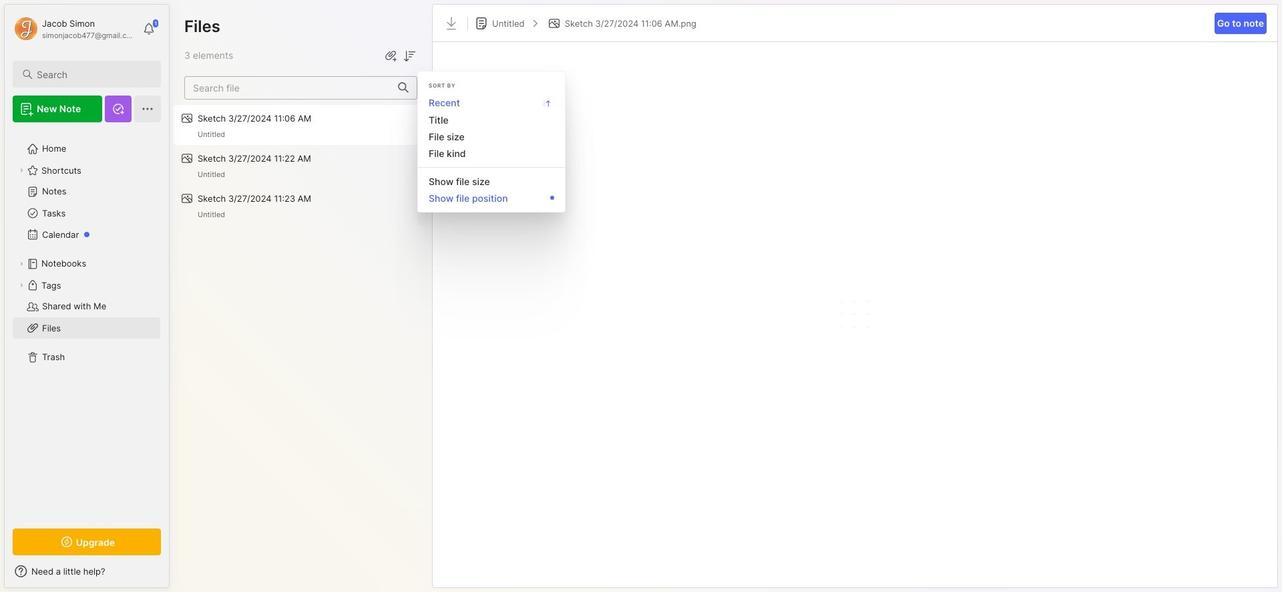 Task type: describe. For each thing, give the bounding box(es) containing it.
dropdown list menu
[[418, 77, 565, 206]]

Search file text field
[[185, 77, 390, 99]]

expand notebooks image
[[17, 260, 25, 268]]

tree inside main element
[[5, 130, 169, 517]]

preview image
[[836, 55, 876, 574]]



Task type: vqa. For each thing, say whether or not it's contained in the screenshot.
Search text box
yes



Task type: locate. For each thing, give the bounding box(es) containing it.
Search text field
[[37, 68, 149, 81]]

None search field
[[37, 66, 149, 82]]

main element
[[0, 0, 174, 592]]

tree
[[5, 130, 169, 517]]

none search field inside main element
[[37, 66, 149, 82]]

vhjsd field
[[402, 47, 418, 64]]

expand tags image
[[17, 281, 25, 289]]

click to collapse image
[[169, 567, 179, 583]]

WHAT'S NEW field
[[5, 561, 169, 582]]

Account field
[[13, 15, 136, 42]]



